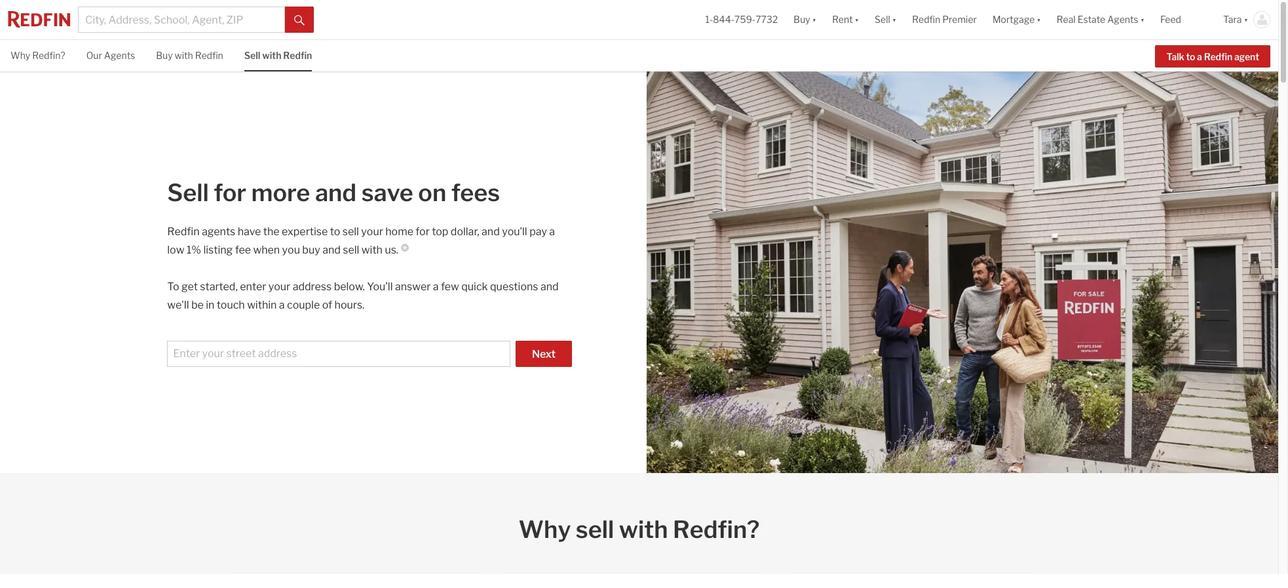 Task type: locate. For each thing, give the bounding box(es) containing it.
0 vertical spatial for
[[214, 178, 246, 207]]

▾ right tara
[[1244, 14, 1248, 25]]

1 vertical spatial to
[[330, 225, 340, 238]]

0 horizontal spatial why
[[10, 50, 30, 61]]

0 horizontal spatial redfin?
[[32, 50, 65, 61]]

you'll
[[367, 280, 393, 293]]

0 vertical spatial redfin?
[[32, 50, 65, 61]]

to right talk at top
[[1186, 51, 1195, 62]]

buy ▾
[[794, 14, 817, 25]]

real estate agents ▾ button
[[1049, 0, 1153, 39]]

and
[[315, 178, 357, 207], [482, 225, 500, 238], [322, 243, 341, 256], [541, 280, 559, 293]]

1 horizontal spatial why
[[519, 515, 571, 544]]

0 vertical spatial to
[[1186, 51, 1195, 62]]

we'll
[[167, 299, 189, 311]]

▾ right "rent ▾" on the top of page
[[892, 14, 897, 25]]

sell ▾ button
[[875, 0, 897, 39]]

1 vertical spatial agents
[[104, 50, 135, 61]]

agents right the "estate"
[[1107, 14, 1139, 25]]

1%
[[187, 243, 201, 256]]

get
[[181, 280, 198, 293]]

0 horizontal spatial to
[[330, 225, 340, 238]]

to right expertise
[[330, 225, 340, 238]]

▾ left rent
[[812, 14, 817, 25]]

for
[[214, 178, 246, 207], [416, 225, 430, 238]]

3 ▾ from the left
[[892, 14, 897, 25]]

hours.
[[335, 299, 365, 311]]

buy down city, address, school, agent, zip search field
[[156, 50, 173, 61]]

▾ for rent ▾
[[855, 14, 859, 25]]

our agents
[[86, 50, 135, 61]]

your
[[361, 225, 383, 238], [268, 280, 290, 293]]

sell ▾ button
[[867, 0, 904, 39]]

5 ▾ from the left
[[1141, 14, 1145, 25]]

0 horizontal spatial buy
[[156, 50, 173, 61]]

sell inside dropdown button
[[875, 14, 890, 25]]

2 ▾ from the left
[[855, 14, 859, 25]]

1 ▾ from the left
[[812, 14, 817, 25]]

agents
[[202, 225, 235, 238]]

your up within
[[268, 280, 290, 293]]

mortgage
[[993, 14, 1035, 25]]

▾ right rent
[[855, 14, 859, 25]]

sell right "rent ▾" on the top of page
[[875, 14, 890, 25]]

sell right buy with redfin
[[244, 50, 260, 61]]

a left 'few'
[[433, 280, 439, 293]]

0 vertical spatial your
[[361, 225, 383, 238]]

mortgage ▾ button
[[985, 0, 1049, 39]]

you
[[282, 243, 300, 256]]

redfin up low
[[167, 225, 200, 238]]

a
[[1197, 51, 1202, 62], [549, 225, 555, 238], [433, 280, 439, 293], [279, 299, 285, 311]]

0 vertical spatial why
[[10, 50, 30, 61]]

in
[[206, 299, 215, 311]]

1 horizontal spatial to
[[1186, 51, 1195, 62]]

1 horizontal spatial agents
[[1107, 14, 1139, 25]]

buy
[[794, 14, 810, 25], [156, 50, 173, 61]]

submit search image
[[294, 15, 305, 25]]

and left "you'll"
[[482, 225, 500, 238]]

2 vertical spatial sell
[[167, 178, 209, 207]]

to
[[1186, 51, 1195, 62], [330, 225, 340, 238]]

real estate agents ▾ link
[[1057, 0, 1145, 39]]

sell with redfin link
[[244, 40, 312, 70]]

redfin down submit search image
[[283, 50, 312, 61]]

next
[[532, 348, 556, 360]]

1 horizontal spatial redfin?
[[673, 515, 760, 544]]

1 vertical spatial redfin?
[[673, 515, 760, 544]]

address
[[293, 280, 332, 293]]

mortgage ▾
[[993, 14, 1041, 25]]

expertise
[[282, 225, 328, 238]]

4 ▾ from the left
[[1037, 14, 1041, 25]]

sell for more and save on fees
[[167, 178, 500, 207]]

questions
[[490, 280, 538, 293]]

and right questions
[[541, 280, 559, 293]]

pay
[[530, 225, 547, 238]]

sell up agents
[[167, 178, 209, 207]]

below.
[[334, 280, 365, 293]]

1-844-759-7732 link
[[705, 14, 778, 25]]

why redfin? link
[[10, 40, 65, 70]]

buy right 7732
[[794, 14, 810, 25]]

1 vertical spatial sell
[[244, 50, 260, 61]]

your inside to get started, enter your address below. you'll answer a few quick questions and we'll be in touch within a couple of hours.
[[268, 280, 290, 293]]

with
[[175, 50, 193, 61], [262, 50, 281, 61], [362, 243, 383, 256], [619, 515, 668, 544]]

0 horizontal spatial your
[[268, 280, 290, 293]]

0 horizontal spatial agents
[[104, 50, 135, 61]]

buy with redfin
[[156, 50, 223, 61]]

why sell with redfin?
[[519, 515, 760, 544]]

1 horizontal spatial sell
[[244, 50, 260, 61]]

why for why redfin?
[[10, 50, 30, 61]]

agents
[[1107, 14, 1139, 25], [104, 50, 135, 61]]

agents inside dropdown button
[[1107, 14, 1139, 25]]

to inside redfin agents have the expertise to sell your home for top dollar, and you'll pay a low 1% listing fee when you buy and sell with us.
[[330, 225, 340, 238]]

your left home in the left top of the page
[[361, 225, 383, 238]]

0 vertical spatial buy
[[794, 14, 810, 25]]

and inside to get started, enter your address below. you'll answer a few quick questions and we'll be in touch within a couple of hours.
[[541, 280, 559, 293]]

a right pay
[[549, 225, 555, 238]]

tara
[[1223, 14, 1242, 25]]

1-844-759-7732
[[705, 14, 778, 25]]

2 horizontal spatial sell
[[875, 14, 890, 25]]

rent ▾ button
[[832, 0, 859, 39]]

buy inside dropdown button
[[794, 14, 810, 25]]

more
[[251, 178, 310, 207]]

talk to a redfin agent
[[1167, 51, 1259, 62]]

and right buy
[[322, 243, 341, 256]]

2 vertical spatial sell
[[576, 515, 614, 544]]

fees
[[451, 178, 500, 207]]

7732
[[756, 14, 778, 25]]

sell for sell with redfin
[[244, 50, 260, 61]]

when
[[253, 243, 280, 256]]

1 vertical spatial for
[[416, 225, 430, 238]]

for up agents
[[214, 178, 246, 207]]

1 horizontal spatial buy
[[794, 14, 810, 25]]

1 horizontal spatial for
[[416, 225, 430, 238]]

disclaimer image
[[401, 243, 409, 251]]

0 vertical spatial sell
[[875, 14, 890, 25]]

▾ for mortgage ▾
[[1037, 14, 1041, 25]]

feed button
[[1153, 0, 1216, 39]]

started,
[[200, 280, 238, 293]]

a right talk at top
[[1197, 51, 1202, 62]]

redfin
[[912, 14, 941, 25], [195, 50, 223, 61], [283, 50, 312, 61], [1204, 51, 1233, 62], [167, 225, 200, 238]]

agents right the our
[[104, 50, 135, 61]]

why
[[10, 50, 30, 61], [519, 515, 571, 544]]

our
[[86, 50, 102, 61]]

0 horizontal spatial sell
[[167, 178, 209, 207]]

premier
[[943, 14, 977, 25]]

feed
[[1160, 14, 1181, 25]]

sell
[[875, 14, 890, 25], [244, 50, 260, 61], [167, 178, 209, 207]]

real estate agents ▾
[[1057, 14, 1145, 25]]

1 vertical spatial buy
[[156, 50, 173, 61]]

1 vertical spatial why
[[519, 515, 571, 544]]

dollar,
[[451, 225, 479, 238]]

why redfin?
[[10, 50, 65, 61]]

▾ right mortgage in the right top of the page
[[1037, 14, 1041, 25]]

1 horizontal spatial your
[[361, 225, 383, 238]]

for left top
[[416, 225, 430, 238]]

1 vertical spatial your
[[268, 280, 290, 293]]

0 horizontal spatial for
[[214, 178, 246, 207]]

6 ▾ from the left
[[1244, 14, 1248, 25]]

sell with redfin
[[244, 50, 312, 61]]

home
[[385, 225, 413, 238]]

redfin premier button
[[904, 0, 985, 39]]

0 vertical spatial agents
[[1107, 14, 1139, 25]]

Enter your street address search field
[[167, 340, 510, 367]]

▾ left "feed"
[[1141, 14, 1145, 25]]

▾
[[812, 14, 817, 25], [855, 14, 859, 25], [892, 14, 897, 25], [1037, 14, 1041, 25], [1141, 14, 1145, 25], [1244, 14, 1248, 25]]

buy for buy ▾
[[794, 14, 810, 25]]

talk
[[1167, 51, 1184, 62]]

an agent with customers in front of a redfin listing sign image
[[647, 71, 1278, 473]]

redfin?
[[32, 50, 65, 61], [673, 515, 760, 544]]



Task type: vqa. For each thing, say whether or not it's contained in the screenshot.
.
no



Task type: describe. For each thing, give the bounding box(es) containing it.
for inside redfin agents have the expertise to sell your home for top dollar, and you'll pay a low 1% listing fee when you buy and sell with us.
[[416, 225, 430, 238]]

buy ▾ button
[[794, 0, 817, 39]]

quick
[[461, 280, 488, 293]]

low
[[167, 243, 184, 256]]

be
[[191, 299, 204, 311]]

1 vertical spatial sell
[[343, 243, 359, 256]]

of
[[322, 299, 332, 311]]

touch
[[217, 299, 245, 311]]

▾ for sell ▾
[[892, 14, 897, 25]]

agent
[[1234, 51, 1259, 62]]

sell for sell for more and save on fees
[[167, 178, 209, 207]]

have
[[238, 225, 261, 238]]

talk to a redfin agent button
[[1156, 45, 1271, 67]]

redfin down city, address, school, agent, zip search field
[[195, 50, 223, 61]]

tara ▾
[[1223, 14, 1248, 25]]

few
[[441, 280, 459, 293]]

on
[[418, 178, 446, 207]]

to inside talk to a redfin agent button
[[1186, 51, 1195, 62]]

you'll
[[502, 225, 527, 238]]

a inside redfin agents have the expertise to sell your home for top dollar, and you'll pay a low 1% listing fee when you buy and sell with us.
[[549, 225, 555, 238]]

why for why sell with redfin?
[[519, 515, 571, 544]]

real
[[1057, 14, 1076, 25]]

buy ▾ button
[[786, 0, 824, 39]]

buy with redfin link
[[156, 40, 223, 70]]

a inside button
[[1197, 51, 1202, 62]]

the
[[263, 225, 280, 238]]

rent ▾ button
[[824, 0, 867, 39]]

with inside redfin agents have the expertise to sell your home for top dollar, and you'll pay a low 1% listing fee when you buy and sell with us.
[[362, 243, 383, 256]]

enter
[[240, 280, 266, 293]]

save
[[361, 178, 413, 207]]

fee
[[235, 243, 251, 256]]

and up expertise
[[315, 178, 357, 207]]

sell for sell ▾
[[875, 14, 890, 25]]

estate
[[1078, 14, 1106, 25]]

to get started, enter your address below. you'll answer a few quick questions and we'll be in touch within a couple of hours.
[[167, 280, 559, 311]]

▾ for buy ▾
[[812, 14, 817, 25]]

listing
[[203, 243, 233, 256]]

us.
[[385, 243, 399, 256]]

couple
[[287, 299, 320, 311]]

844-
[[713, 14, 735, 25]]

City, Address, School, Agent, ZIP search field
[[78, 7, 285, 33]]

our agents link
[[86, 40, 135, 70]]

0 vertical spatial sell
[[343, 225, 359, 238]]

buy for buy with redfin
[[156, 50, 173, 61]]

to
[[167, 280, 179, 293]]

a right within
[[279, 299, 285, 311]]

redfin agents have the expertise to sell your home for top dollar, and you'll pay a low 1% listing fee when you buy and sell with us.
[[167, 225, 555, 256]]

top
[[432, 225, 448, 238]]

rent
[[832, 14, 853, 25]]

your inside redfin agents have the expertise to sell your home for top dollar, and you'll pay a low 1% listing fee when you buy and sell with us.
[[361, 225, 383, 238]]

759-
[[735, 14, 756, 25]]

buy
[[302, 243, 320, 256]]

redfin premier
[[912, 14, 977, 25]]

rent ▾
[[832, 14, 859, 25]]

mortgage ▾ button
[[993, 0, 1041, 39]]

next button
[[516, 340, 572, 367]]

answer
[[395, 280, 431, 293]]

within
[[247, 299, 277, 311]]

▾ inside dropdown button
[[1141, 14, 1145, 25]]

▾ for tara ▾
[[1244, 14, 1248, 25]]

1-
[[705, 14, 713, 25]]

redfin left agent
[[1204, 51, 1233, 62]]

redfin left premier
[[912, 14, 941, 25]]

sell ▾
[[875, 14, 897, 25]]

redfin inside redfin agents have the expertise to sell your home for top dollar, and you'll pay a low 1% listing fee when you buy and sell with us.
[[167, 225, 200, 238]]



